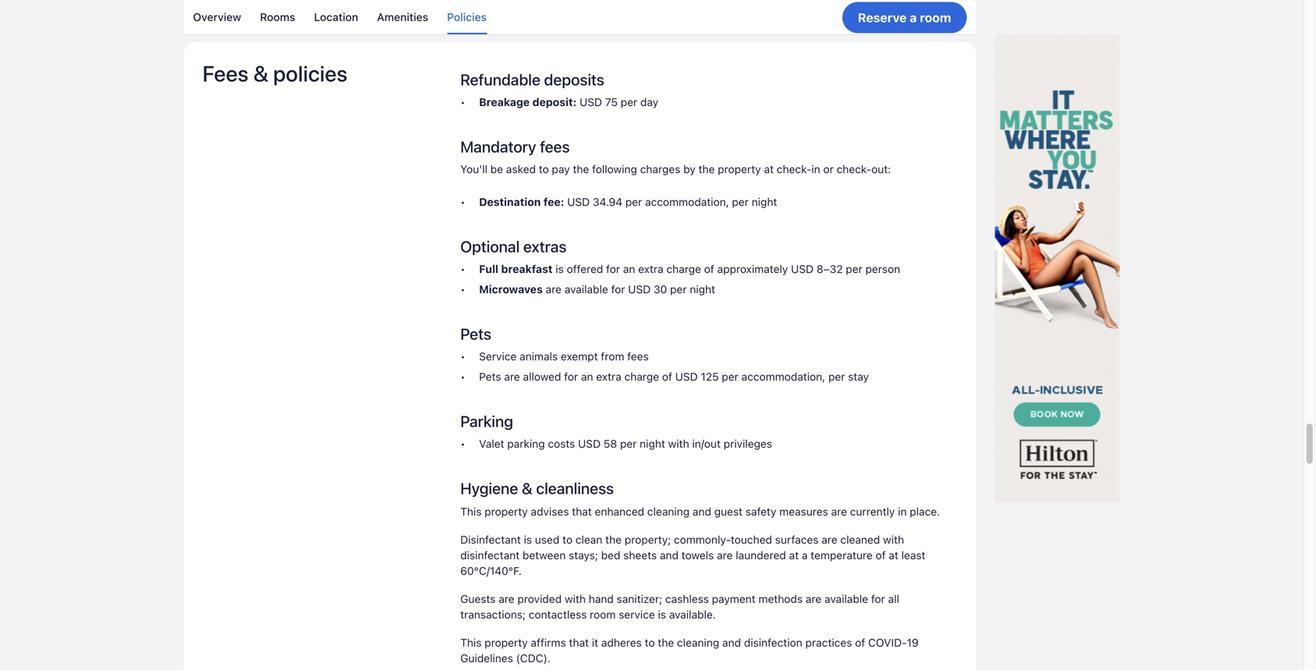 Task type: vqa. For each thing, say whether or not it's contained in the screenshot.
Download the app button "icon"
no



Task type: describe. For each thing, give the bounding box(es) containing it.
the right by
[[699, 163, 715, 176]]

34.94
[[593, 196, 622, 208]]

list containing overview
[[184, 0, 976, 34]]

amenities
[[377, 11, 428, 23]]

between
[[523, 549, 566, 562]]

enhanced
[[595, 505, 644, 518]]

available inside list item
[[565, 283, 608, 296]]

sanitizer;
[[617, 593, 662, 605]]

fees & policies
[[202, 61, 347, 86]]

of inside this property affirms that it adheres to the cleaning and disinfection practices of covid-19 guidelines (cdc).
[[855, 636, 865, 649]]

are right methods
[[806, 593, 822, 605]]

with inside list item
[[668, 437, 689, 450]]

usd left 75 at the top left of page
[[580, 96, 602, 109]]

least
[[901, 549, 925, 562]]

reserve
[[858, 10, 907, 25]]

a inside disinfectant is used to clean the property; commonly-touched surfaces are cleaned with disinfectant between stays; bed sheets and towels are laundered at a temperature of at least 60°c/140°f.
[[802, 549, 808, 562]]

you'll be asked to pay the following charges by the property at check-in or check-out:
[[460, 163, 891, 176]]

approximately
[[717, 263, 788, 275]]

1 check- from the left
[[777, 163, 811, 176]]

hand
[[589, 593, 614, 605]]

is inside guests are provided with hand sanitizer; cashless payment methods are available for all transactions; contactless room service is available.
[[658, 608, 666, 621]]

per right 8–32
[[846, 263, 863, 275]]

in/out
[[692, 437, 721, 450]]

clean
[[575, 533, 602, 546]]

to for clean
[[562, 533, 573, 546]]

disinfectant
[[460, 549, 520, 562]]

mandatory fees
[[460, 137, 570, 156]]

per right 30
[[670, 283, 687, 296]]

for left 30
[[611, 283, 625, 296]]

1 horizontal spatial at
[[789, 549, 799, 562]]

per inside valet parking costs usd 58 per night with in/out privileges list item
[[620, 437, 637, 450]]

usd left the "58" on the left bottom of page
[[578, 437, 601, 450]]

guidelines
[[460, 652, 513, 665]]

(cdc).
[[516, 652, 551, 665]]

amenities link
[[377, 0, 428, 34]]

available inside guests are provided with hand sanitizer; cashless payment methods are available for all transactions; contactless room service is available.
[[825, 593, 868, 605]]

cleaned
[[840, 533, 880, 546]]

per right "34.94"
[[625, 196, 642, 208]]

full breakfast is offered for an extra charge of approximately usd 8–32 per person
[[479, 263, 900, 275]]

laundered
[[736, 549, 786, 562]]

and inside this property affirms that it adheres to the cleaning and disinfection practices of covid-19 guidelines (cdc).
[[722, 636, 741, 649]]

list item for fees & policies
[[460, 95, 957, 109]]

the inside disinfectant is used to clean the property; commonly-touched surfaces are cleaned with disinfectant between stays; bed sheets and towels are laundered at a temperature of at least 60°c/140°f.
[[605, 533, 622, 546]]

service animals exempt from fees
[[479, 350, 649, 363]]

advises
[[531, 505, 569, 518]]

30
[[654, 283, 667, 296]]

service animals exempt from fees list item
[[460, 350, 957, 364]]

fee:
[[544, 196, 564, 208]]

of left approximately
[[704, 263, 714, 275]]

you'll
[[460, 163, 487, 176]]

optional extras
[[460, 237, 567, 256]]

practices
[[805, 636, 852, 649]]

disinfectant
[[460, 533, 521, 546]]

valet parking costs usd 58 per night with in/out privileges
[[479, 437, 772, 450]]

58
[[604, 437, 617, 450]]

location
[[314, 11, 358, 23]]

touched
[[731, 533, 772, 546]]

breakage deposit: usd 75 per day
[[479, 96, 658, 109]]

of inside list item
[[662, 370, 672, 383]]

usd left 125
[[675, 370, 698, 383]]

per right 125
[[722, 370, 738, 383]]

contactless
[[529, 608, 587, 621]]

the inside this property affirms that it adheres to the cleaning and disinfection practices of covid-19 guidelines (cdc).
[[658, 636, 674, 649]]

measures
[[779, 505, 828, 518]]

75
[[605, 96, 618, 109]]

property for adheres
[[485, 636, 528, 649]]

1 horizontal spatial charge
[[666, 263, 701, 275]]

reserve a room
[[858, 10, 951, 25]]

policies link
[[447, 0, 487, 34]]

0 vertical spatial accommodation,
[[645, 196, 729, 208]]

mandatory
[[460, 137, 536, 156]]

0 vertical spatial extra
[[638, 263, 663, 275]]

are up transactions; on the left of the page
[[499, 593, 514, 605]]

commonly-
[[674, 533, 731, 546]]

asked
[[506, 163, 536, 176]]

fees
[[202, 61, 249, 86]]

charges
[[640, 163, 680, 176]]

usd left 8–32
[[791, 263, 814, 275]]

are left 'currently'
[[831, 505, 847, 518]]

this property advises that enhanced cleaning and guest safety measures are currently in place.
[[460, 505, 940, 518]]

0 horizontal spatial in
[[811, 163, 820, 176]]

this property affirms that it adheres to the cleaning and disinfection practices of covid-19 guidelines (cdc).
[[460, 636, 919, 665]]

destination
[[479, 196, 541, 208]]

location link
[[314, 0, 358, 34]]

privileges
[[724, 437, 772, 450]]

0 vertical spatial cleaning
[[647, 505, 690, 518]]

person
[[865, 263, 900, 275]]

to inside this property affirms that it adheres to the cleaning and disinfection practices of covid-19 guidelines (cdc).
[[645, 636, 655, 649]]

pets are allowed for an extra charge of usd 125 per accommodation, per stay
[[479, 370, 869, 383]]

hygiene
[[460, 479, 518, 497]]

provided
[[517, 593, 562, 605]]

refundable deposits
[[460, 70, 604, 89]]

this for this property affirms that it adheres to the cleaning and disinfection practices of covid-19 guidelines (cdc).
[[460, 636, 482, 649]]

cashless
[[665, 593, 709, 605]]

available.
[[669, 608, 716, 621]]

day
[[640, 96, 658, 109]]

costs
[[548, 437, 575, 450]]

room inside guests are provided with hand sanitizer; cashless payment methods are available for all transactions; contactless room service is available.
[[590, 608, 616, 621]]

be
[[490, 163, 503, 176]]

8–32
[[817, 263, 843, 275]]

to for pay
[[539, 163, 549, 176]]

policies
[[273, 61, 347, 86]]

deposit:
[[532, 96, 577, 109]]

breakfast
[[501, 263, 553, 275]]

property;
[[625, 533, 671, 546]]



Task type: locate. For each thing, give the bounding box(es) containing it.
night inside list item
[[640, 437, 665, 450]]

property up guidelines
[[485, 636, 528, 649]]

2 this from the top
[[460, 636, 482, 649]]

0 horizontal spatial an
[[581, 370, 593, 383]]

0 horizontal spatial available
[[565, 283, 608, 296]]

list item for optional extras
[[460, 282, 957, 297]]

0 horizontal spatial is
[[524, 533, 532, 546]]

0 vertical spatial room
[[920, 10, 951, 25]]

0 vertical spatial property
[[718, 163, 761, 176]]

1 vertical spatial a
[[802, 549, 808, 562]]

bed
[[601, 549, 620, 562]]

microwaves
[[479, 283, 543, 296]]

charge
[[666, 263, 701, 275], [624, 370, 659, 383]]

0 horizontal spatial with
[[565, 593, 586, 605]]

deposits
[[544, 70, 604, 89]]

1 vertical spatial and
[[660, 549, 679, 562]]

out:
[[871, 163, 891, 176]]

available down temperature
[[825, 593, 868, 605]]

accommodation,
[[645, 196, 729, 208], [741, 370, 825, 383]]

room
[[920, 10, 951, 25], [590, 608, 616, 621]]

2 horizontal spatial with
[[883, 533, 904, 546]]

property inside this property affirms that it adheres to the cleaning and disinfection practices of covid-19 guidelines (cdc).
[[485, 636, 528, 649]]

0 vertical spatial night
[[752, 196, 777, 208]]

allowed
[[523, 370, 561, 383]]

& for hygiene
[[522, 479, 533, 497]]

list
[[184, 0, 976, 34], [460, 262, 957, 297], [460, 350, 957, 384]]

transactions;
[[460, 608, 526, 621]]

cleanliness
[[536, 479, 614, 497]]

and
[[693, 505, 711, 518], [660, 549, 679, 562], [722, 636, 741, 649]]

valet
[[479, 437, 504, 450]]

at down surfaces on the bottom right of the page
[[789, 549, 799, 562]]

list item up by
[[460, 95, 957, 109]]

2 horizontal spatial and
[[722, 636, 741, 649]]

to left pay
[[539, 163, 549, 176]]

0 horizontal spatial and
[[660, 549, 679, 562]]

methods
[[759, 593, 803, 605]]

an down exempt
[[581, 370, 593, 383]]

optional
[[460, 237, 520, 256]]

rooms
[[260, 11, 295, 23]]

1 vertical spatial cleaning
[[677, 636, 719, 649]]

cleaning down available.
[[677, 636, 719, 649]]

1 horizontal spatial available
[[825, 593, 868, 605]]

1 vertical spatial accommodation,
[[741, 370, 825, 383]]

pets for pets are allowed for an extra charge of usd 125 per accommodation, per stay
[[479, 370, 501, 383]]

cleaning up property;
[[647, 505, 690, 518]]

1 vertical spatial an
[[581, 370, 593, 383]]

disinfection
[[744, 636, 802, 649]]

of inside disinfectant is used to clean the property; commonly-touched surfaces are cleaned with disinfectant between stays; bed sheets and towels are laundered at a temperature of at least 60°c/140°f.
[[876, 549, 886, 562]]

an up microwaves are available for usd 30 per night
[[623, 263, 635, 275]]

exempt
[[561, 350, 598, 363]]

per right 75 at the top left of page
[[621, 96, 637, 109]]

hygiene & cleanliness
[[460, 479, 614, 497]]

1 horizontal spatial an
[[623, 263, 635, 275]]

a down surfaces on the bottom right of the page
[[802, 549, 808, 562]]

a right reserve
[[910, 10, 917, 25]]

night for optional extras
[[690, 283, 715, 296]]

property right by
[[718, 163, 761, 176]]

0 horizontal spatial charge
[[624, 370, 659, 383]]

4 list item from the top
[[460, 282, 957, 297]]

list up deposits
[[184, 0, 976, 34]]

for left all
[[871, 593, 885, 605]]

1 vertical spatial &
[[522, 479, 533, 497]]

pets down service
[[479, 370, 501, 383]]

in left or
[[811, 163, 820, 176]]

2 vertical spatial to
[[645, 636, 655, 649]]

currently
[[850, 505, 895, 518]]

0 vertical spatial is
[[556, 263, 564, 275]]

& right fees
[[253, 61, 268, 86]]

60°c/140°f.
[[460, 564, 522, 577]]

the up bed
[[605, 533, 622, 546]]

and left guest
[[693, 505, 711, 518]]

1 horizontal spatial a
[[910, 10, 917, 25]]

list item containing full breakfast
[[460, 262, 957, 276]]

guest
[[714, 505, 743, 518]]

charge up 30
[[666, 263, 701, 275]]

this inside this property affirms that it adheres to the cleaning and disinfection practices of covid-19 guidelines (cdc).
[[460, 636, 482, 649]]

that for advises
[[572, 505, 592, 518]]

microwaves are available for usd 30 per night
[[479, 283, 715, 296]]

usd right 'fee:'
[[567, 196, 590, 208]]

pay
[[552, 163, 570, 176]]

used
[[535, 533, 559, 546]]

for up microwaves are available for usd 30 per night
[[606, 263, 620, 275]]

with inside guests are provided with hand sanitizer; cashless payment methods are available for all transactions; contactless room service is available.
[[565, 593, 586, 605]]

for inside guests are provided with hand sanitizer; cashless payment methods are available for all transactions; contactless room service is available.
[[871, 593, 885, 605]]

0 vertical spatial &
[[253, 61, 268, 86]]

room inside button
[[920, 10, 951, 25]]

overview link
[[193, 0, 241, 34]]

2 vertical spatial with
[[565, 593, 586, 605]]

adheres
[[601, 636, 642, 649]]

property down hygiene
[[485, 505, 528, 518]]

this up guidelines
[[460, 636, 482, 649]]

2 horizontal spatial to
[[645, 636, 655, 649]]

night right the "58" on the left bottom of page
[[640, 437, 665, 450]]

0 vertical spatial in
[[811, 163, 820, 176]]

to
[[539, 163, 549, 176], [562, 533, 573, 546], [645, 636, 655, 649]]

cleaning inside this property affirms that it adheres to the cleaning and disinfection practices of covid-19 guidelines (cdc).
[[677, 636, 719, 649]]

2 vertical spatial list
[[460, 350, 957, 384]]

0 horizontal spatial fees
[[540, 137, 570, 156]]

rooms link
[[260, 0, 295, 34]]

refundable
[[460, 70, 540, 89]]

&
[[253, 61, 268, 86], [522, 479, 533, 497]]

policies
[[447, 11, 487, 23]]

list for pets
[[460, 350, 957, 384]]

property for cleaning
[[485, 505, 528, 518]]

this down hygiene
[[460, 505, 482, 518]]

0 vertical spatial this
[[460, 505, 482, 518]]

an
[[623, 263, 635, 275], [581, 370, 593, 383]]

towels
[[682, 549, 714, 562]]

1 horizontal spatial and
[[693, 505, 711, 518]]

0 vertical spatial and
[[693, 505, 711, 518]]

0 horizontal spatial &
[[253, 61, 268, 86]]

list item up 30
[[460, 262, 957, 276]]

accommodation, right 125
[[741, 370, 825, 383]]

1 horizontal spatial accommodation,
[[741, 370, 825, 383]]

temperature
[[811, 549, 873, 562]]

that down "cleanliness"
[[572, 505, 592, 518]]

list containing service animals exempt from fees
[[460, 350, 957, 384]]

are
[[546, 283, 562, 296], [504, 370, 520, 383], [831, 505, 847, 518], [822, 533, 837, 546], [717, 549, 733, 562], [499, 593, 514, 605], [806, 593, 822, 605]]

pets for pets
[[460, 325, 491, 343]]

a inside button
[[910, 10, 917, 25]]

the right pay
[[573, 163, 589, 176]]

2 horizontal spatial night
[[752, 196, 777, 208]]

1 horizontal spatial fees
[[627, 350, 649, 363]]

list item containing destination fee:
[[460, 195, 957, 209]]

check-
[[777, 163, 811, 176], [837, 163, 871, 176]]

0 vertical spatial fees
[[540, 137, 570, 156]]

per
[[621, 96, 637, 109], [625, 196, 642, 208], [732, 196, 749, 208], [846, 263, 863, 275], [670, 283, 687, 296], [722, 370, 738, 383], [828, 370, 845, 383], [620, 437, 637, 450]]

1 vertical spatial available
[[825, 593, 868, 605]]

1 horizontal spatial &
[[522, 479, 533, 497]]

to inside disinfectant is used to clean the property; commonly-touched surfaces are cleaned with disinfectant between stays; bed sheets and towels are laundered at a temperature of at least 60°c/140°f.
[[562, 533, 573, 546]]

following
[[592, 163, 637, 176]]

an inside list item
[[623, 263, 635, 275]]

of
[[704, 263, 714, 275], [662, 370, 672, 383], [876, 549, 886, 562], [855, 636, 865, 649]]

are right towels
[[717, 549, 733, 562]]

2 check- from the left
[[837, 163, 871, 176]]

in left place.
[[898, 505, 907, 518]]

1 horizontal spatial check-
[[837, 163, 871, 176]]

parking
[[460, 412, 513, 430]]

0 vertical spatial that
[[572, 505, 592, 518]]

per left stay
[[828, 370, 845, 383]]

stay
[[848, 370, 869, 383]]

at left or
[[764, 163, 774, 176]]

and down property;
[[660, 549, 679, 562]]

& for fees
[[253, 61, 268, 86]]

that inside this property affirms that it adheres to the cleaning and disinfection practices of covid-19 guidelines (cdc).
[[569, 636, 589, 649]]

is right service
[[658, 608, 666, 621]]

service
[[619, 608, 655, 621]]

available
[[565, 283, 608, 296], [825, 593, 868, 605]]

0 horizontal spatial to
[[539, 163, 549, 176]]

property
[[718, 163, 761, 176], [485, 505, 528, 518], [485, 636, 528, 649]]

1 horizontal spatial is
[[556, 263, 564, 275]]

covid-
[[868, 636, 907, 649]]

0 horizontal spatial night
[[640, 437, 665, 450]]

fees inside service animals exempt from fees 'list item'
[[627, 350, 649, 363]]

is inside list item
[[556, 263, 564, 275]]

1 horizontal spatial to
[[562, 533, 573, 546]]

1 vertical spatial night
[[690, 283, 715, 296]]

in
[[811, 163, 820, 176], [898, 505, 907, 518]]

extra down from
[[596, 370, 621, 383]]

an inside pets are allowed for an extra charge of usd 125 per accommodation, per stay list item
[[581, 370, 593, 383]]

pets
[[460, 325, 491, 343], [479, 370, 501, 383]]

and inside disinfectant is used to clean the property; commonly-touched surfaces are cleaned with disinfectant between stays; bed sheets and towels are laundered at a temperature of at least 60°c/140°f.
[[660, 549, 679, 562]]

and left disinfection
[[722, 636, 741, 649]]

1 this from the top
[[460, 505, 482, 518]]

list for optional extras
[[460, 262, 957, 297]]

2 vertical spatial and
[[722, 636, 741, 649]]

1 vertical spatial is
[[524, 533, 532, 546]]

1 vertical spatial list
[[460, 262, 957, 297]]

that for affirms
[[569, 636, 589, 649]]

fees up pay
[[540, 137, 570, 156]]

1 vertical spatial extra
[[596, 370, 621, 383]]

list item containing breakage deposit:
[[460, 95, 957, 109]]

animals
[[520, 350, 558, 363]]

1 vertical spatial pets
[[479, 370, 501, 383]]

0 vertical spatial charge
[[666, 263, 701, 275]]

disinfectant is used to clean the property; commonly-touched surfaces are cleaned with disinfectant between stays; bed sheets and towels are laundered at a temperature of at least 60°c/140°f.
[[460, 533, 925, 577]]

2 vertical spatial property
[[485, 636, 528, 649]]

1 horizontal spatial room
[[920, 10, 951, 25]]

0 vertical spatial to
[[539, 163, 549, 176]]

per right the "58" on the left bottom of page
[[620, 437, 637, 450]]

19
[[907, 636, 919, 649]]

list item
[[460, 95, 957, 109], [460, 195, 957, 209], [460, 262, 957, 276], [460, 282, 957, 297]]

list up service animals exempt from fees 'list item'
[[460, 262, 957, 297]]

the down guests are provided with hand sanitizer; cashless payment methods are available for all transactions; contactless room service is available.
[[658, 636, 674, 649]]

is left offered
[[556, 263, 564, 275]]

0 horizontal spatial extra
[[596, 370, 621, 383]]

night up approximately
[[752, 196, 777, 208]]

overview
[[193, 11, 241, 23]]

extras
[[523, 237, 567, 256]]

by
[[683, 163, 696, 176]]

1 vertical spatial charge
[[624, 370, 659, 383]]

are down breakfast
[[546, 283, 562, 296]]

for
[[606, 263, 620, 275], [611, 283, 625, 296], [564, 370, 578, 383], [871, 593, 885, 605]]

with up least
[[883, 533, 904, 546]]

1 vertical spatial fees
[[627, 350, 649, 363]]

room right reserve
[[920, 10, 951, 25]]

1 vertical spatial property
[[485, 505, 528, 518]]

1 vertical spatial in
[[898, 505, 907, 518]]

with up contactless
[[565, 593, 586, 605]]

to right used
[[562, 533, 573, 546]]

list item containing microwaves
[[460, 282, 957, 297]]

to right adheres
[[645, 636, 655, 649]]

list up in/out
[[460, 350, 957, 384]]

is
[[556, 263, 564, 275], [524, 533, 532, 546], [658, 608, 666, 621]]

parking
[[507, 437, 545, 450]]

affirms
[[531, 636, 566, 649]]

pets are allowed for an extra charge of usd 125 per accommodation, per stay list item
[[460, 370, 957, 384]]

or
[[823, 163, 834, 176]]

0 vertical spatial a
[[910, 10, 917, 25]]

0 vertical spatial available
[[565, 283, 608, 296]]

per up approximately
[[732, 196, 749, 208]]

2 vertical spatial is
[[658, 608, 666, 621]]

of down cleaned
[[876, 549, 886, 562]]

surfaces
[[775, 533, 819, 546]]

0 vertical spatial list
[[184, 0, 976, 34]]

from
[[601, 350, 624, 363]]

0 vertical spatial pets
[[460, 325, 491, 343]]

3 list item from the top
[[460, 262, 957, 276]]

destination fee: usd 34.94 per accommodation, per night
[[479, 196, 777, 208]]

night down "full breakfast is offered for an extra charge of approximately usd 8–32 per person"
[[690, 283, 715, 296]]

list item down "full breakfast is offered for an extra charge of approximately usd 8–32 per person"
[[460, 282, 957, 297]]

check- left or
[[777, 163, 811, 176]]

extra inside list item
[[596, 370, 621, 383]]

for down service animals exempt from fees on the left of the page
[[564, 370, 578, 383]]

payment
[[712, 593, 756, 605]]

1 vertical spatial this
[[460, 636, 482, 649]]

125
[[701, 370, 719, 383]]

fees right from
[[627, 350, 649, 363]]

1 horizontal spatial with
[[668, 437, 689, 450]]

accommodation, down by
[[645, 196, 729, 208]]

this for this property advises that enhanced cleaning and guest safety measures are currently in place.
[[460, 505, 482, 518]]

1 horizontal spatial in
[[898, 505, 907, 518]]

are up temperature
[[822, 533, 837, 546]]

0 horizontal spatial at
[[764, 163, 774, 176]]

2 horizontal spatial is
[[658, 608, 666, 621]]

stays;
[[569, 549, 598, 562]]

offered
[[567, 263, 603, 275]]

extra
[[638, 263, 663, 275], [596, 370, 621, 383]]

list containing full breakfast
[[460, 262, 957, 297]]

are down service
[[504, 370, 520, 383]]

0 vertical spatial with
[[668, 437, 689, 450]]

is inside disinfectant is used to clean the property; commonly-touched surfaces are cleaned with disinfectant between stays; bed sheets and towels are laundered at a temperature of at least 60°c/140°f.
[[524, 533, 532, 546]]

all
[[888, 593, 899, 605]]

of left 125
[[662, 370, 672, 383]]

it
[[592, 636, 598, 649]]

charge left 125
[[624, 370, 659, 383]]

full
[[479, 263, 498, 275]]

of left covid-
[[855, 636, 865, 649]]

extra up 30
[[638, 263, 663, 275]]

breakage
[[479, 96, 530, 109]]

1 vertical spatial to
[[562, 533, 573, 546]]

at left least
[[889, 549, 898, 562]]

1 list item from the top
[[460, 95, 957, 109]]

0 horizontal spatial accommodation,
[[645, 196, 729, 208]]

0 horizontal spatial a
[[802, 549, 808, 562]]

0 horizontal spatial room
[[590, 608, 616, 621]]

available down offered
[[565, 283, 608, 296]]

1 vertical spatial that
[[569, 636, 589, 649]]

room down hand
[[590, 608, 616, 621]]

2 horizontal spatial at
[[889, 549, 898, 562]]

with left in/out
[[668, 437, 689, 450]]

1 horizontal spatial night
[[690, 283, 715, 296]]

pets inside list item
[[479, 370, 501, 383]]

valet parking costs usd 58 per night with in/out privileges list item
[[460, 437, 957, 451]]

pets up service
[[460, 325, 491, 343]]

is left used
[[524, 533, 532, 546]]

list item for mandatory fees
[[460, 195, 957, 209]]

with inside disinfectant is used to clean the property; commonly-touched surfaces are cleaned with disinfectant between stays; bed sheets and towels are laundered at a temperature of at least 60°c/140°f.
[[883, 533, 904, 546]]

check- right or
[[837, 163, 871, 176]]

0 vertical spatial an
[[623, 263, 635, 275]]

1 vertical spatial room
[[590, 608, 616, 621]]

0 horizontal spatial check-
[[777, 163, 811, 176]]

guests
[[460, 593, 496, 605]]

at
[[764, 163, 774, 176], [789, 549, 799, 562], [889, 549, 898, 562]]

2 list item from the top
[[460, 195, 957, 209]]

usd left 30
[[628, 283, 651, 296]]

2 vertical spatial night
[[640, 437, 665, 450]]

1 vertical spatial with
[[883, 533, 904, 546]]

safety
[[746, 505, 776, 518]]

1 horizontal spatial extra
[[638, 263, 663, 275]]

guests are provided with hand sanitizer; cashless payment methods are available for all transactions; contactless room service is available.
[[460, 593, 899, 621]]

list item down by
[[460, 195, 957, 209]]

& up the advises
[[522, 479, 533, 497]]

night for mandatory fees
[[752, 196, 777, 208]]

that left it
[[569, 636, 589, 649]]



